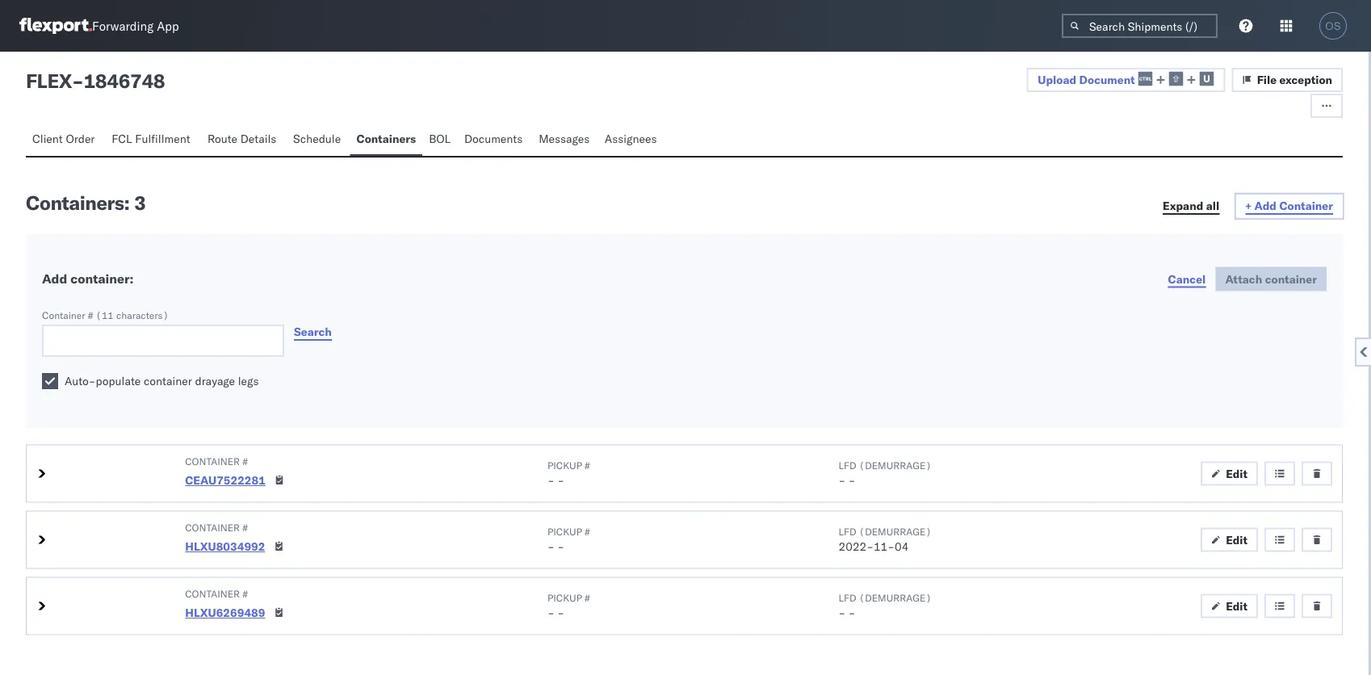 Task type: describe. For each thing, give the bounding box(es) containing it.
legs
[[238, 374, 259, 388]]

documents
[[464, 132, 523, 146]]

messages button
[[533, 124, 599, 156]]

04
[[895, 539, 909, 553]]

all
[[1207, 199, 1220, 213]]

populate
[[96, 374, 141, 388]]

Search Shipments (/) text field
[[1062, 14, 1218, 38]]

pickup # - - for ceau7522281
[[548, 460, 590, 487]]

file
[[1258, 73, 1278, 87]]

bol
[[429, 132, 451, 146]]

forwarding app link
[[19, 18, 179, 34]]

ceau7522281
[[185, 473, 266, 487]]

edit for ceau7522281
[[1227, 467, 1248, 481]]

hlxu8034992 button
[[185, 540, 265, 554]]

upload document
[[1039, 72, 1136, 87]]

hlxu6269489 button
[[185, 606, 265, 620]]

containers
[[357, 132, 416, 146]]

hlxu6269489
[[185, 606, 265, 620]]

flex
[[26, 69, 72, 93]]

expand all
[[1163, 199, 1220, 213]]

ceau7522281 button
[[185, 473, 266, 487]]

pickup # - - for hlxu6269489
[[548, 592, 590, 620]]

+ add container
[[1246, 199, 1334, 213]]

file exception
[[1258, 73, 1333, 87]]

characters)
[[116, 309, 169, 321]]

search button
[[284, 320, 342, 345]]

flexport. image
[[19, 18, 92, 34]]

(demurrage) for hlxu6269489
[[859, 592, 932, 604]]

assignees button
[[599, 124, 667, 156]]

2022-
[[839, 539, 874, 553]]

container # for hlxu8034992
[[185, 522, 248, 534]]

fcl fulfillment button
[[105, 124, 201, 156]]

pickup for hlxu8034992
[[548, 526, 583, 538]]

add inside button
[[1255, 199, 1277, 213]]

11-
[[874, 539, 895, 553]]

container # for ceau7522281
[[185, 456, 248, 468]]

containers:
[[26, 191, 130, 215]]

pickup for ceau7522281
[[548, 460, 583, 472]]

hlxu8034992
[[185, 540, 265, 554]]

messages
[[539, 132, 590, 146]]

container for ceau7522281
[[185, 456, 240, 468]]

lfd for ceau7522281
[[839, 460, 857, 472]]



Task type: locate. For each thing, give the bounding box(es) containing it.
edit button for hlxu6269489
[[1202, 594, 1259, 619]]

container # up the ceau7522281 button
[[185, 456, 248, 468]]

add right "+"
[[1255, 199, 1277, 213]]

2 pickup # - - from the top
[[548, 526, 590, 553]]

container up the ceau7522281 button
[[185, 456, 240, 468]]

0 vertical spatial pickup
[[548, 460, 583, 472]]

1 vertical spatial lfd
[[839, 526, 857, 538]]

edit for hlxu8034992
[[1227, 533, 1248, 547]]

file exception button
[[1233, 68, 1344, 92], [1233, 68, 1344, 92]]

1 vertical spatial add
[[42, 270, 67, 286]]

pickup # - -
[[548, 460, 590, 487], [548, 526, 590, 553], [548, 592, 590, 620]]

lfd
[[839, 460, 857, 472], [839, 526, 857, 538], [839, 592, 857, 604]]

lfd (demurrage) - - up lfd (demurrage) 2022-11-04
[[839, 460, 932, 487]]

container for hlxu6269489
[[185, 588, 240, 600]]

app
[[157, 18, 179, 34]]

0 vertical spatial lfd
[[839, 460, 857, 472]]

edit button
[[1202, 462, 1259, 486], [1202, 528, 1259, 552], [1202, 594, 1259, 619]]

2 lfd from the top
[[839, 526, 857, 538]]

(demurrage) for ceau7522281
[[859, 460, 932, 472]]

0 vertical spatial edit button
[[1202, 462, 1259, 486]]

1 vertical spatial edit
[[1227, 533, 1248, 547]]

exception
[[1280, 73, 1333, 87]]

1 (demurrage) from the top
[[859, 460, 932, 472]]

container #
[[185, 456, 248, 468], [185, 522, 248, 534], [185, 588, 248, 600]]

edit
[[1227, 467, 1248, 481], [1227, 533, 1248, 547], [1227, 599, 1248, 613]]

1 vertical spatial lfd (demurrage) - -
[[839, 592, 932, 620]]

1846748
[[84, 69, 165, 93]]

1 vertical spatial pickup
[[548, 526, 583, 538]]

os
[[1326, 20, 1342, 32]]

lfd (demurrage) - - for hlxu6269489
[[839, 592, 932, 620]]

lfd (demurrage) - - for ceau7522281
[[839, 460, 932, 487]]

flex - 1846748
[[26, 69, 165, 93]]

document
[[1080, 72, 1136, 87]]

container
[[144, 374, 192, 388]]

2 vertical spatial pickup # - -
[[548, 592, 590, 620]]

add container:
[[42, 270, 134, 286]]

container
[[1280, 199, 1334, 213], [42, 309, 85, 321], [185, 456, 240, 468], [185, 522, 240, 534], [185, 588, 240, 600]]

container # up hlxu8034992 button
[[185, 522, 248, 534]]

1 edit button from the top
[[1202, 462, 1259, 486]]

3 container # from the top
[[185, 588, 248, 600]]

3 pickup # - - from the top
[[548, 592, 590, 620]]

pickup # - - for hlxu8034992
[[548, 526, 590, 553]]

drayage
[[195, 374, 235, 388]]

2 container # from the top
[[185, 522, 248, 534]]

containers: 3
[[26, 191, 146, 215]]

pickup
[[548, 460, 583, 472], [548, 526, 583, 538], [548, 592, 583, 604]]

bol button
[[423, 124, 458, 156]]

2 edit button from the top
[[1202, 528, 1259, 552]]

details
[[241, 132, 277, 146]]

container # for hlxu6269489
[[185, 588, 248, 600]]

3 (demurrage) from the top
[[859, 592, 932, 604]]

1 vertical spatial edit button
[[1202, 528, 1259, 552]]

3 edit button from the top
[[1202, 594, 1259, 619]]

1 vertical spatial (demurrage)
[[859, 526, 932, 538]]

0 vertical spatial edit
[[1227, 467, 1248, 481]]

edit button for hlxu8034992
[[1202, 528, 1259, 552]]

container inside '+ add container' button
[[1280, 199, 1334, 213]]

1 container # from the top
[[185, 456, 248, 468]]

container:
[[70, 270, 134, 286]]

expand
[[1163, 199, 1204, 213]]

schedule
[[293, 132, 341, 146]]

client order
[[32, 132, 95, 146]]

container right "+"
[[1280, 199, 1334, 213]]

edit for hlxu6269489
[[1227, 599, 1248, 613]]

pickup for hlxu6269489
[[548, 592, 583, 604]]

+ add container button
[[1236, 194, 1344, 219]]

container for hlxu8034992
[[185, 522, 240, 534]]

2 vertical spatial edit button
[[1202, 594, 1259, 619]]

2 pickup from the top
[[548, 526, 583, 538]]

upload document button
[[1027, 68, 1226, 92]]

schedule button
[[287, 124, 350, 156]]

client
[[32, 132, 63, 146]]

0 horizontal spatial add
[[42, 270, 67, 286]]

2 vertical spatial (demurrage)
[[859, 592, 932, 604]]

0 vertical spatial (demurrage)
[[859, 460, 932, 472]]

1 lfd (demurrage) - - from the top
[[839, 460, 932, 487]]

2 vertical spatial container #
[[185, 588, 248, 600]]

-
[[72, 69, 84, 93], [548, 473, 555, 487], [558, 473, 565, 487], [839, 473, 846, 487], [849, 473, 856, 487], [548, 539, 555, 553], [558, 539, 565, 553], [548, 606, 555, 620], [558, 606, 565, 620], [839, 606, 846, 620], [849, 606, 856, 620]]

containers button
[[350, 124, 423, 156]]

upload
[[1039, 72, 1077, 87]]

forwarding
[[92, 18, 154, 34]]

(11
[[96, 309, 114, 321]]

1 horizontal spatial add
[[1255, 199, 1277, 213]]

2 vertical spatial edit
[[1227, 599, 1248, 613]]

3 lfd from the top
[[839, 592, 857, 604]]

(demurrage) up 04
[[859, 526, 932, 538]]

cancel
[[1169, 272, 1207, 286]]

fcl fulfillment
[[112, 132, 190, 146]]

(demurrage)
[[859, 460, 932, 472], [859, 526, 932, 538], [859, 592, 932, 604]]

3
[[134, 191, 146, 215]]

lfd (demurrage) - -
[[839, 460, 932, 487], [839, 592, 932, 620]]

3 pickup from the top
[[548, 592, 583, 604]]

lfd inside lfd (demurrage) 2022-11-04
[[839, 526, 857, 538]]

auto-populate container drayage legs
[[65, 374, 259, 388]]

add
[[1255, 199, 1277, 213], [42, 270, 67, 286]]

0 vertical spatial lfd (demurrage) - -
[[839, 460, 932, 487]]

documents button
[[458, 124, 533, 156]]

lfd (demurrage) 2022-11-04
[[839, 526, 932, 553]]

(demurrage) up lfd (demurrage) 2022-11-04
[[859, 460, 932, 472]]

container left (11
[[42, 309, 85, 321]]

client order button
[[26, 124, 105, 156]]

fcl
[[112, 132, 132, 146]]

1 vertical spatial pickup # - -
[[548, 526, 590, 553]]

expand all button
[[1154, 194, 1230, 219]]

+
[[1246, 199, 1253, 213]]

forwarding app
[[92, 18, 179, 34]]

1 pickup # - - from the top
[[548, 460, 590, 487]]

(demurrage) inside lfd (demurrage) 2022-11-04
[[859, 526, 932, 538]]

lfd for hlxu8034992
[[839, 526, 857, 538]]

edit button for ceau7522281
[[1202, 462, 1259, 486]]

route details button
[[201, 124, 287, 156]]

0 vertical spatial container #
[[185, 456, 248, 468]]

0 vertical spatial pickup # - -
[[548, 460, 590, 487]]

lfd for hlxu6269489
[[839, 592, 857, 604]]

os button
[[1315, 7, 1353, 44]]

container # up 'hlxu6269489' button
[[185, 588, 248, 600]]

2 edit from the top
[[1227, 533, 1248, 547]]

1 edit from the top
[[1227, 467, 1248, 481]]

1 vertical spatial container #
[[185, 522, 248, 534]]

2 vertical spatial lfd
[[839, 592, 857, 604]]

None checkbox
[[42, 373, 58, 389]]

2 vertical spatial pickup
[[548, 592, 583, 604]]

add left container:
[[42, 270, 67, 286]]

#
[[88, 309, 93, 321], [243, 456, 248, 468], [585, 460, 590, 472], [243, 522, 248, 534], [585, 526, 590, 538], [243, 588, 248, 600], [585, 592, 590, 604]]

1 pickup from the top
[[548, 460, 583, 472]]

1 lfd from the top
[[839, 460, 857, 472]]

order
[[66, 132, 95, 146]]

container # (11 characters)
[[42, 309, 169, 321]]

container up 'hlxu6269489' button
[[185, 588, 240, 600]]

assignees
[[605, 132, 657, 146]]

cancel button
[[1159, 267, 1216, 292]]

fulfillment
[[135, 132, 190, 146]]

auto-
[[65, 374, 96, 388]]

(demurrage) down 04
[[859, 592, 932, 604]]

route details
[[208, 132, 277, 146]]

2 lfd (demurrage) - - from the top
[[839, 592, 932, 620]]

search
[[294, 325, 332, 339]]

3 edit from the top
[[1227, 599, 1248, 613]]

2 (demurrage) from the top
[[859, 526, 932, 538]]

None text field
[[42, 325, 284, 357]]

container up hlxu8034992 button
[[185, 522, 240, 534]]

lfd (demurrage) - - down 11-
[[839, 592, 932, 620]]

0 vertical spatial add
[[1255, 199, 1277, 213]]

(demurrage) for hlxu8034992
[[859, 526, 932, 538]]

route
[[208, 132, 238, 146]]



Task type: vqa. For each thing, say whether or not it's contained in the screenshot.
FLEX-1753592 "button" in the bottom left of the page
no



